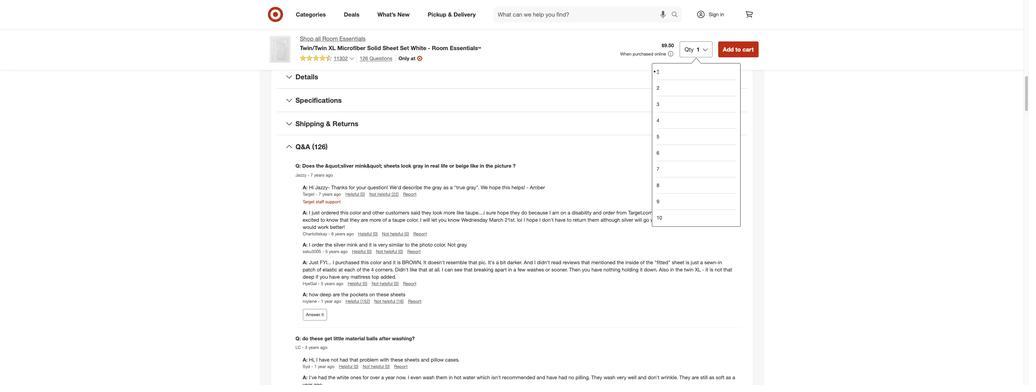 Task type: vqa. For each thing, say whether or not it's contained in the screenshot.
leftmost the them
yes



Task type: locate. For each thing, give the bounding box(es) containing it.
2 q: from the top
[[296, 335, 301, 341]]

1 horizontal spatial them
[[588, 217, 599, 223]]

q: for q: do these get little material balls after washing?
[[296, 335, 301, 341]]

helpful down a: how deep are the pockets on these sheets
[[346, 299, 359, 304]]

1 vertical spatial target
[[303, 199, 315, 205]]

- down if
[[318, 281, 320, 286]]

1 horizontal spatial at
[[411, 55, 416, 61]]

0 horizontal spatial them
[[436, 375, 448, 381]]

helpful  (0) button for hi, i have not had that problem with these sheets and pillow cases.
[[339, 364, 359, 370]]

1 vertical spatial just
[[691, 259, 699, 266]]

1 vertical spatial don't
[[648, 375, 660, 381]]

1 horizontal spatial know
[[448, 217, 460, 223]]

as inside i just ordered this color and other customers said they look more like taupe....i sure hope they do because i am on a disability and order from target.com frequently but have been super excited to know that they are more of a taupe color. i will let you know wednesday march 21st. lol i hope i don't have to return them although silver will go with my decor as well but taupe would work better!
[[684, 217, 689, 223]]

0 vertical spatial these
[[377, 292, 389, 298]]

mattress
[[351, 274, 370, 280]]

target.com
[[628, 210, 653, 216]]

silver inside i just ordered this color and other customers said they look more like taupe....i sure hope they do because i am on a disability and order from target.com frequently but have been super excited to know that they are more of a taupe color. i will let you know wednesday march 21st. lol i hope i don't have to return them although silver will go with my decor as well but taupe would work better!
[[622, 217, 633, 223]]

1 q: from the top
[[296, 163, 301, 169]]

helpful down added.
[[380, 281, 393, 286]]

on inside i just ordered this color and other customers said they look more like taupe....i sure hope they do because i am on a disability and order from target.com frequently but have been super excited to know that they are more of a taupe color. i will let you know wednesday march 21st. lol i hope i don't have to return them although silver will go with my decor as well but taupe would work better!
[[561, 210, 566, 216]]

not helpful  (0) button for i just ordered this color and other customers said they look more like taupe....i sure hope they do because i am on a disability and order from target.com frequently but have been super excited to know that they are more of a taupe color. i will let you know wednesday march 21st. lol i hope i don't have to return them although silver will go with my decor as well but taupe would work better!
[[382, 231, 409, 237]]

show
[[359, 15, 374, 22]]

is
[[373, 242, 377, 248], [397, 259, 401, 266], [686, 259, 690, 266], [710, 267, 714, 273]]

0 horizontal spatial purchased
[[335, 259, 360, 266]]

gray down the real at the left top of page
[[432, 184, 442, 190]]

beige
[[456, 163, 469, 169]]

let
[[432, 217, 437, 223]]

i've
[[309, 375, 317, 381]]

look up describe
[[401, 163, 411, 169]]

report down 'didn't' at bottom
[[403, 281, 417, 286]]

i right now.
[[408, 375, 409, 381]]

darker.
[[507, 259, 523, 266]]

helpful  (0) down mink
[[352, 249, 372, 254]]

when purchased online
[[620, 51, 666, 57]]

charlottekay
[[303, 231, 327, 237]]

- right the white
[[428, 44, 430, 52]]

3 inside '1 2 3 4 5 6 7 8 9 10'
[[657, 101, 659, 107]]

0 horizontal spatial with
[[380, 357, 389, 363]]

report for just fyi... i purchased this color and it is brown. it doesn't resemble that pic. it's a bit darker. and i didn't read reviews that mentioned the inside of the "fitted" sheet is just a sewn-in patch of elastic at each of the 4 corners. didn't like that at all. i can see that breaking apart in a few washes or sooner. then you have nothing holding it down. also in the twin xl - it is not that deep if you have any mattress top added.
[[403, 281, 417, 286]]

helpful  (0) button down mink
[[352, 249, 372, 255]]

0 vertical spatial them
[[588, 217, 599, 223]]

question!
[[368, 184, 388, 190]]

5 a: from the top
[[303, 292, 308, 298]]

- inside 'q: does the &quot;sliver mink&quot; sheets look gray in real life or beige like in the picture ? jazzy - 7 years ago'
[[308, 172, 309, 178]]

not helpful  (0) up similar
[[382, 231, 409, 237]]

1 vertical spatial xl
[[695, 267, 701, 273]]

(0) up a: i order the silver mink and it is very similar to the photo color. not gray. on the bottom of page
[[373, 231, 378, 237]]

1 vertical spatial with
[[380, 357, 389, 363]]

a right soft
[[733, 375, 735, 381]]

helpful
[[346, 191, 359, 197], [358, 231, 372, 237], [352, 249, 366, 254], [348, 281, 361, 286], [346, 299, 359, 304], [339, 364, 353, 369]]

0 horizontal spatial like
[[410, 267, 417, 273]]

not helpful  (0) button for hi, i have not had that problem with these sheets and pillow cases.
[[363, 364, 390, 370]]

not right (152)
[[374, 299, 381, 304]]

0 horizontal spatial silver
[[334, 242, 345, 248]]

not helpful  (22)
[[369, 191, 399, 197]]

& left returns
[[326, 119, 331, 128]]

0 horizontal spatial room
[[322, 35, 338, 42]]

taupe....i
[[466, 210, 485, 216]]

2 a: from the top
[[303, 210, 309, 216]]

0 horizontal spatial just
[[312, 210, 320, 216]]

look inside 'q: does the &quot;sliver mink&quot; sheets look gray in real life or beige like in the picture ? jazzy - 7 years ago'
[[401, 163, 411, 169]]

q: inside q: do these get little material balls after washing? lc - 3 years ago
[[296, 335, 301, 341]]

very inside i've had the white ones for over a year now. i even wash them in hot water which isn't recommended and have had no pilling. they wash very well and don't wrinkle. they are still as soft as a year ago.
[[617, 375, 627, 381]]

& for pickup
[[448, 11, 452, 18]]

more inside 'button'
[[376, 15, 389, 22]]

helpful inside not helpful  (22) 'button'
[[378, 191, 391, 197]]

?
[[513, 163, 516, 169]]

report for i just ordered this color and other customers said they look more like taupe....i sure hope they do because i am on a disability and order from target.com frequently but have been super excited to know that they are more of a taupe color. i will let you know wednesday march 21st. lol i hope i don't have to return them although silver will go with my decor as well but taupe would work better!
[[414, 231, 427, 237]]

helpful inside "button"
[[346, 299, 359, 304]]

2 target from the top
[[303, 199, 315, 205]]

target for target staff support
[[303, 199, 315, 205]]

with right problem
[[380, 357, 389, 363]]

8 link
[[657, 177, 736, 193]]

color.
[[407, 217, 419, 223], [434, 242, 446, 248]]

1 vertical spatial deep
[[320, 292, 331, 298]]

0 horizontal spatial this
[[340, 210, 348, 216]]

i just ordered this color and other customers said they look more like taupe....i sure hope they do because i am on a disability and order from target.com frequently but have been super excited to know that they are more of a taupe color. i will let you know wednesday march 21st. lol i hope i don't have to return them although silver will go with my decor as well but taupe would work better!
[[303, 210, 725, 230]]

don't
[[542, 217, 554, 223], [648, 375, 660, 381]]

for left your
[[349, 184, 355, 190]]

0 horizontal spatial 6
[[331, 231, 334, 237]]

0 vertical spatial 4
[[657, 117, 659, 123]]

126
[[360, 55, 368, 61]]

bit
[[500, 259, 506, 266]]

not inside not helpful  (16) button
[[374, 299, 381, 304]]

report up photo in the bottom left of the page
[[414, 231, 427, 237]]

helpful for i order the silver mink and it is very similar to the photo color. not gray.
[[352, 249, 366, 254]]

and
[[363, 210, 371, 216], [593, 210, 602, 216], [359, 242, 368, 248], [383, 259, 392, 266], [421, 357, 430, 363], [537, 375, 545, 381], [638, 375, 647, 381]]

9
[[657, 198, 659, 204]]

0 horizontal spatial know
[[326, 217, 338, 223]]

0 vertical spatial color.
[[407, 217, 419, 223]]

deep inside the just fyi... i purchased this color and it is brown. it doesn't resemble that pic. it's a bit darker. and i didn't read reviews that mentioned the inside of the "fitted" sheet is just a sewn-in patch of elastic at each of the 4 corners. didn't like that at all. i can see that breaking apart in a few washes or sooner. then you have nothing holding it down. also in the twin xl - it is not that deep if you have any mattress top added.
[[303, 274, 314, 280]]

is up twin
[[686, 259, 690, 266]]

gray inside 'q: does the &quot;sliver mink&quot; sheets look gray in real life or beige like in the picture ? jazzy - 7 years ago'
[[413, 163, 423, 169]]

cart
[[743, 46, 754, 53]]

0 vertical spatial this
[[502, 184, 510, 190]]

white
[[411, 44, 426, 52]]

they right wrinkle.
[[680, 375, 691, 381]]

1 horizontal spatial not
[[715, 267, 722, 273]]

0 vertical spatial well
[[691, 217, 699, 223]]

4 a: from the top
[[303, 259, 309, 266]]

1 horizontal spatial order
[[603, 210, 615, 216]]

online
[[655, 51, 666, 57]]

not helpful  (0) for just fyi... i purchased this color and it is brown. it doesn't resemble that pic. it's a bit darker. and i didn't read reviews that mentioned the inside of the "fitted" sheet is just a sewn-in patch of elastic at each of the 4 corners. didn't like that at all. i can see that breaking apart in a few washes or sooner. then you have nothing holding it down. also in the twin xl - it is not that deep if you have any mattress top added.
[[372, 281, 399, 286]]

7 up 8
[[657, 166, 659, 172]]

1 horizontal spatial like
[[457, 210, 464, 216]]

3 inside q: do these get little material balls after washing? lc - 3 years ago
[[305, 345, 307, 350]]

& inside dropdown button
[[326, 119, 331, 128]]

1 horizontal spatial well
[[691, 217, 699, 223]]

0 vertical spatial don't
[[542, 217, 554, 223]]

charlottekay - 6 years ago
[[303, 231, 354, 237]]

0 horizontal spatial 3
[[305, 345, 307, 350]]

describe
[[403, 184, 422, 190]]

1 horizontal spatial they
[[680, 375, 691, 381]]

had up white
[[340, 357, 348, 363]]

with
[[651, 217, 660, 223], [380, 357, 389, 363]]

q: up jazzy
[[296, 163, 301, 169]]

2 horizontal spatial 5
[[657, 133, 659, 140]]

2 horizontal spatial are
[[692, 375, 699, 381]]

but down been
[[701, 217, 708, 223]]

1 horizontal spatial look
[[433, 210, 442, 216]]

shipping
[[296, 119, 324, 128]]

deep up hyegal
[[303, 274, 314, 280]]

1 will from the left
[[423, 217, 430, 223]]

wrinkle.
[[661, 375, 678, 381]]

target down hi
[[303, 191, 315, 197]]

0 horizontal spatial 4
[[371, 267, 374, 273]]

thanks
[[331, 184, 348, 190]]

(16)
[[397, 299, 404, 304]]

not up syd - 1 year ago
[[331, 357, 338, 363]]

and
[[524, 259, 533, 266]]

is up 'didn't' at bottom
[[397, 259, 401, 266]]

essentials
[[340, 35, 366, 42]]

you right the let in the bottom left of the page
[[438, 217, 447, 223]]

but
[[678, 210, 686, 216], [701, 217, 708, 223]]

image gallery element
[[265, 0, 503, 26]]

5 for i order the silver mink and it is very similar to the photo color. not gray.
[[325, 249, 328, 254]]

0 vertical spatial or
[[449, 163, 454, 169]]

not helpful  (0) for i order the silver mink and it is very similar to the photo color. not gray.
[[376, 249, 403, 254]]

order up ssku3005
[[312, 242, 324, 248]]

return
[[573, 217, 586, 223]]

a: left hi
[[303, 184, 308, 190]]

sign in link
[[691, 6, 736, 22]]

year
[[325, 299, 333, 304], [318, 364, 326, 369], [385, 375, 395, 381], [303, 382, 312, 385]]

1 horizontal spatial do
[[521, 210, 527, 216]]

2 wash from the left
[[604, 375, 616, 381]]

helpful up white
[[339, 364, 353, 369]]

not for i order the silver mink and it is very similar to the photo color. not gray.
[[376, 249, 383, 254]]

1 vertical spatial on
[[369, 292, 375, 298]]

your
[[356, 184, 366, 190]]

questions
[[370, 55, 392, 61]]

years up fyi...
[[329, 249, 339, 254]]

excited
[[303, 217, 319, 223]]

report button for how deep are the pockets on these sheets
[[408, 298, 422, 305]]

1 vertical spatial like
[[457, 210, 464, 216]]

helpful down question!
[[378, 191, 391, 197]]

color. right photo in the bottom left of the page
[[434, 242, 446, 248]]

0 horizontal spatial not
[[331, 357, 338, 363]]

0 vertical spatial do
[[521, 210, 527, 216]]

(0) down your
[[360, 191, 365, 197]]

report right (16)
[[408, 299, 422, 304]]

helpful down mink
[[352, 249, 366, 254]]

helpful  (152) button
[[346, 298, 370, 305]]

0 vertical spatial 5
[[657, 133, 659, 140]]

a: how deep are the pockets on these sheets
[[303, 292, 405, 298]]

on
[[561, 210, 566, 216], [369, 292, 375, 298]]

years for charlottekay
[[335, 231, 345, 237]]

shop
[[300, 35, 314, 42]]

not helpful  (0) button down added.
[[372, 281, 399, 287]]

1 they from the left
[[591, 375, 602, 381]]

1 vertical spatial for
[[363, 375, 369, 381]]

i've had the white ones for over a year now. i even wash them in hot water which isn't recommended and have had no pilling. they wash very well and don't wrinkle. they are still as soft as a year ago.
[[303, 375, 735, 385]]

0 horizontal spatial gray
[[413, 163, 423, 169]]

0 horizontal spatial deep
[[303, 274, 314, 280]]

not helpful  (0) down a: hi, i have not had that problem with these sheets and pillow cases.
[[363, 364, 390, 369]]

years down "jazzy-"
[[322, 191, 333, 197]]

6 up 8
[[657, 150, 659, 156]]

report button down 'didn't' at bottom
[[403, 281, 417, 287]]

to left return
[[567, 217, 572, 223]]

report button up photo in the bottom left of the page
[[414, 231, 427, 237]]

sponsored
[[737, 13, 759, 18]]

1 vertical spatial these
[[310, 335, 323, 341]]

5
[[657, 133, 659, 140], [325, 249, 328, 254], [321, 281, 323, 286]]

sheets up the we'd
[[384, 163, 400, 169]]

are inside i just ordered this color and other customers said they look more like taupe....i sure hope they do because i am on a disability and order from target.com frequently but have been super excited to know that they are more of a taupe color. i will let you know wednesday march 21st. lol i hope i don't have to return them although silver will go with my decor as well but taupe would work better!
[[361, 217, 368, 223]]

1 horizontal spatial for
[[363, 375, 369, 381]]

purchased up each
[[335, 259, 360, 266]]

0 vertical spatial order
[[603, 210, 615, 216]]

ago for hyegal - 5 years ago
[[336, 281, 344, 286]]

0 vertical spatial just
[[312, 210, 320, 216]]

ago for charlottekay - 6 years ago
[[347, 231, 354, 237]]

amber
[[530, 184, 545, 190]]

0 vertical spatial target
[[303, 191, 315, 197]]

1 horizontal spatial color
[[370, 259, 382, 266]]

then
[[569, 267, 581, 273]]

1 a: from the top
[[303, 184, 308, 190]]

2 vertical spatial like
[[410, 267, 417, 273]]

report for hi, i have not had that problem with these sheets and pillow cases.
[[394, 364, 408, 369]]

2 vertical spatial sheets
[[405, 357, 420, 363]]

helpful  (0) button for i order the silver mink and it is very similar to the photo color. not gray.
[[352, 249, 372, 255]]

and up corners.
[[383, 259, 392, 266]]

ago inside q: do these get little material balls after washing? lc - 3 years ago
[[320, 345, 327, 350]]

just fyi... i purchased this color and it is brown. it doesn't resemble that pic. it's a bit darker. and i didn't read reviews that mentioned the inside of the "fitted" sheet is just a sewn-in patch of elastic at each of the 4 corners. didn't like that at all. i can see that breaking apart in a few washes or sooner. then you have nothing holding it down. also in the twin xl - it is not that deep if you have any mattress top added.
[[303, 259, 732, 280]]

1 horizontal spatial are
[[361, 217, 368, 223]]

0 vertical spatial more
[[376, 15, 389, 22]]

not helpful  (16) button
[[374, 298, 404, 305]]

ssku3005
[[303, 249, 321, 254]]

3 link
[[657, 96, 736, 112]]

0 vertical spatial 6
[[657, 150, 659, 156]]

on right am
[[561, 210, 566, 216]]

i inside i've had the white ones for over a year now. i even wash them in hot water which isn't recommended and have had no pilling. they wash very well and don't wrinkle. they are still as soft as a year ago.
[[408, 375, 409, 381]]

i down because
[[539, 217, 541, 223]]

0 horizontal spatial will
[[423, 217, 430, 223]]

ago.
[[314, 382, 323, 385]]

5 for just fyi... i purchased this color and it is brown. it doesn't resemble that pic. it's a bit darker. and i didn't read reviews that mentioned the inside of the "fitted" sheet is just a sewn-in patch of elastic at each of the 4 corners. didn't like that at all. i can see that breaking apart in a few washes or sooner. then you have nothing holding it down. also in the twin xl - it is not that deep if you have any mattress top added.
[[321, 281, 323, 286]]

1 vertical spatial room
[[432, 44, 448, 52]]

just
[[309, 259, 319, 266]]

1 horizontal spatial gray
[[432, 184, 442, 190]]

1 wash from the left
[[423, 375, 435, 381]]

color. down "said" at left bottom
[[407, 217, 419, 223]]

target for target - 7 years ago
[[303, 191, 315, 197]]

at
[[411, 55, 416, 61], [339, 267, 343, 273], [429, 267, 433, 273]]

they right "pilling."
[[591, 375, 602, 381]]

(0) down the mattress
[[363, 281, 367, 286]]

0 vertical spatial are
[[361, 217, 368, 223]]

5 inside '1 2 3 4 5 6 7 8 9 10'
[[657, 133, 659, 140]]

1 target from the top
[[303, 191, 315, 197]]

1 vertical spatial are
[[333, 292, 340, 298]]

images
[[390, 15, 409, 22]]

and inside the just fyi... i purchased this color and it is brown. it doesn't resemble that pic. it's a bit darker. and i didn't read reviews that mentioned the inside of the "fitted" sheet is just a sewn-in patch of elastic at each of the 4 corners. didn't like that at all. i can see that breaking apart in a few washes or sooner. then you have nothing holding it down. also in the twin xl - it is not that deep if you have any mattress top added.
[[383, 259, 392, 266]]

of up if
[[317, 267, 321, 273]]

a: up roylene
[[303, 292, 308, 298]]

well inside i just ordered this color and other customers said they look more like taupe....i sure hope they do because i am on a disability and order from target.com frequently but have been super excited to know that they are more of a taupe color. i will let you know wednesday march 21st. lol i hope i don't have to return them although silver will go with my decor as well but taupe would work better!
[[691, 217, 699, 223]]

& for shipping
[[326, 119, 331, 128]]

as right decor
[[684, 217, 689, 223]]

of down other
[[383, 217, 387, 223]]

years down elastic
[[325, 281, 335, 286]]

will
[[423, 217, 430, 223], [635, 217, 642, 223]]

0 horizontal spatial xl
[[329, 44, 336, 52]]

10 link
[[657, 209, 736, 226]]

the left white
[[328, 375, 335, 381]]

0 horizontal spatial 7
[[311, 172, 313, 178]]

not helpful  (0) down added.
[[372, 281, 399, 286]]

not
[[369, 191, 376, 197], [382, 231, 389, 237], [448, 242, 456, 248], [376, 249, 383, 254], [372, 281, 379, 286], [374, 299, 381, 304], [363, 364, 370, 369]]

helpful  (0) button down the mattress
[[348, 281, 367, 287]]

1 horizontal spatial had
[[340, 357, 348, 363]]

1 horizontal spatial this
[[361, 259, 369, 266]]

2 will from the left
[[635, 217, 642, 223]]

target left staff on the left bottom
[[303, 199, 315, 205]]

this right ordered
[[340, 210, 348, 216]]

- right twin
[[702, 267, 704, 273]]

they
[[422, 210, 431, 216], [510, 210, 520, 216], [350, 217, 360, 223]]

xl
[[329, 44, 336, 52], [695, 267, 701, 273]]

helpful up a: i order the silver mink and it is very similar to the photo color. not gray. on the bottom of page
[[358, 231, 372, 237]]

resemble
[[446, 259, 467, 266]]

them left hot in the bottom of the page
[[436, 375, 448, 381]]

of
[[383, 217, 387, 223], [640, 259, 645, 266], [317, 267, 321, 273], [357, 267, 361, 273]]

0 vertical spatial like
[[470, 163, 479, 169]]

not down sewn-
[[715, 267, 722, 273]]

0 horizontal spatial you
[[320, 274, 328, 280]]

0 vertical spatial q:
[[296, 163, 301, 169]]

read
[[551, 259, 561, 266]]

wash
[[423, 375, 435, 381], [604, 375, 616, 381]]

2
[[657, 85, 659, 91]]

in inside i've had the white ones for over a year now. i even wash them in hot water which isn't recommended and have had no pilling. they wash very well and don't wrinkle. they are still as soft as a year ago.
[[449, 375, 453, 381]]

in
[[720, 11, 724, 17], [425, 163, 429, 169], [480, 163, 484, 169], [718, 259, 722, 266], [508, 267, 512, 273], [670, 267, 674, 273], [449, 375, 453, 381]]

well inside i've had the white ones for over a year now. i even wash them in hot water which isn't recommended and have had no pilling. they wash very well and don't wrinkle. they are still as soft as a year ago.
[[628, 375, 637, 381]]

and left wrinkle.
[[638, 375, 647, 381]]

2 horizontal spatial at
[[429, 267, 433, 273]]

0 horizontal spatial they
[[591, 375, 602, 381]]

are
[[361, 217, 368, 223], [333, 292, 340, 298], [692, 375, 699, 381]]

0 vertical spatial 7
[[657, 166, 659, 172]]

report button up 'brown.'
[[407, 249, 421, 255]]

0 vertical spatial not
[[715, 267, 722, 273]]

1 vertical spatial 3
[[305, 345, 307, 350]]

ago inside 'q: does the &quot;sliver mink&quot; sheets look gray in real life or beige like in the picture ? jazzy - 7 years ago'
[[326, 172, 333, 178]]

q: do these get little material balls after washing? lc - 3 years ago
[[296, 335, 415, 350]]

years down better!
[[335, 231, 345, 237]]

1 horizontal spatial xl
[[695, 267, 701, 273]]

1 horizontal spatial 4
[[657, 117, 659, 123]]

isn't
[[492, 375, 501, 381]]

wash right even
[[423, 375, 435, 381]]

1 horizontal spatial but
[[701, 217, 708, 223]]

little
[[334, 335, 344, 341]]

not helpful  (0) button down a: hi, i have not had that problem with these sheets and pillow cases.
[[363, 364, 390, 370]]

shipping & returns
[[296, 119, 358, 128]]

0 vertical spatial look
[[401, 163, 411, 169]]

3 down 2
[[657, 101, 659, 107]]

helpful  (0) button for i just ordered this color and other customers said they look more like taupe....i sure hope they do because i am on a disability and order from target.com frequently but have been super excited to know that they are more of a taupe color. i will let you know wednesday march 21st. lol i hope i don't have to return them although silver will go with my decor as well but taupe would work better!
[[358, 231, 378, 237]]

- inside q: do these get little material balls after washing? lc - 3 years ago
[[302, 345, 304, 350]]

q: inside 'q: does the &quot;sliver mink&quot; sheets look gray in real life or beige like in the picture ? jazzy - 7 years ago'
[[296, 163, 301, 169]]

life
[[441, 163, 448, 169]]

like inside i just ordered this color and other customers said they look more like taupe....i sure hope they do because i am on a disability and order from target.com frequently but have been super excited to know that they are more of a taupe color. i will let you know wednesday march 21st. lol i hope i don't have to return them although silver will go with my decor as well but taupe would work better!
[[457, 210, 464, 216]]

support
[[325, 199, 341, 205]]

helpful  (0) for just fyi... i purchased this color and it is brown. it doesn't resemble that pic. it's a bit darker. and i didn't read reviews that mentioned the inside of the "fitted" sheet is just a sewn-in patch of elastic at each of the 4 corners. didn't like that at all. i can see that breaking apart in a few washes or sooner. then you have nothing holding it down. also in the twin xl - it is not that deep if you have any mattress top added.
[[348, 281, 367, 286]]

a: hi jazzy- thanks for your question! we'd describe the gray as a "true gray". we hope this helps! - amber
[[303, 184, 545, 190]]

not helpful  (0) button
[[382, 231, 409, 237], [376, 249, 403, 255], [372, 281, 399, 287], [363, 364, 390, 370]]

just inside the just fyi... i purchased this color and it is brown. it doesn't resemble that pic. it's a bit darker. and i didn't read reviews that mentioned the inside of the "fitted" sheet is just a sewn-in patch of elastic at each of the 4 corners. didn't like that at all. i can see that breaking apart in a few washes or sooner. then you have nothing holding it down. also in the twin xl - it is not that deep if you have any mattress top added.
[[691, 259, 699, 266]]

1 vertical spatial or
[[546, 267, 550, 273]]

0 vertical spatial xl
[[329, 44, 336, 52]]

0 vertical spatial sheets
[[384, 163, 400, 169]]

it inside answer it button
[[322, 312, 324, 317]]

sheets inside 'q: does the &quot;sliver mink&quot; sheets look gray in real life or beige like in the picture ? jazzy - 7 years ago'
[[384, 163, 400, 169]]

0 horizontal spatial well
[[628, 375, 637, 381]]

ago for ssku3005 - 5 years ago
[[341, 249, 348, 254]]

q&a
[[296, 143, 310, 151]]

advertisement region
[[521, 0, 759, 12]]

helpful inside not helpful  (16) button
[[383, 299, 395, 304]]

don't down am
[[542, 217, 554, 223]]

2 vertical spatial this
[[361, 259, 369, 266]]

search button
[[668, 6, 685, 24]]

1
[[697, 46, 700, 53], [657, 68, 659, 74], [321, 299, 323, 304], [314, 364, 317, 369]]

image of twin/twin xl microfiber solid sheet set white - room essentials™ image
[[265, 35, 294, 63]]

years inside q: do these get little material balls after washing? lc - 3 years ago
[[309, 345, 319, 350]]

the inside i've had the white ones for over a year now. i even wash them in hot water which isn't recommended and have had no pilling. they wash very well and don't wrinkle. they are still as soft as a year ago.
[[328, 375, 335, 381]]

0 horizontal spatial do
[[302, 335, 308, 341]]

purchased
[[633, 51, 654, 57], [335, 259, 360, 266]]

helpful  (0) for i order the silver mink and it is very similar to the photo color. not gray.
[[352, 249, 372, 254]]

1 down the hi,
[[314, 364, 317, 369]]

helpful  (0) button for just fyi... i purchased this color and it is brown. it doesn't resemble that pic. it's a bit darker. and i didn't read reviews that mentioned the inside of the "fitted" sheet is just a sewn-in patch of elastic at each of the 4 corners. didn't like that at all. i can see that breaking apart in a few washes or sooner. then you have nothing holding it down. also in the twin xl - it is not that deep if you have any mattress top added.
[[348, 281, 367, 287]]

1 vertical spatial silver
[[334, 242, 345, 248]]

1 vertical spatial gray
[[432, 184, 442, 190]]

3 right lc
[[305, 345, 307, 350]]

this inside i just ordered this color and other customers said they look more like taupe....i sure hope they do because i am on a disability and order from target.com frequently but have been super excited to know that they are more of a taupe color. i will let you know wednesday march 21st. lol i hope i don't have to return them although silver will go with my decor as well but taupe would work better!
[[340, 210, 348, 216]]

color inside i just ordered this color and other customers said they look more like taupe....i sure hope they do because i am on a disability and order from target.com frequently but have been super excited to know that they are more of a taupe color. i will let you know wednesday march 21st. lol i hope i don't have to return them although silver will go with my decor as well but taupe would work better!
[[350, 210, 361, 216]]

0 horizontal spatial color
[[350, 210, 361, 216]]

pickup
[[428, 11, 447, 18]]

taupe
[[710, 217, 723, 223]]

- right jazzy
[[308, 172, 309, 178]]

for left over
[[363, 375, 369, 381]]

ago
[[326, 172, 333, 178], [334, 191, 341, 197], [347, 231, 354, 237], [341, 249, 348, 254], [336, 281, 344, 286], [334, 299, 341, 304], [320, 345, 327, 350], [327, 364, 335, 369]]

do up the lol
[[521, 210, 527, 216]]

am
[[552, 210, 559, 216]]

sign in
[[709, 11, 724, 17]]

1 vertical spatial very
[[617, 375, 627, 381]]

1 vertical spatial well
[[628, 375, 637, 381]]



Task type: describe. For each thing, give the bounding box(es) containing it.
frequently
[[654, 210, 677, 216]]

year left now.
[[385, 375, 395, 381]]

helpful for how deep are the pockets on these sheets
[[346, 299, 359, 304]]

been
[[699, 210, 711, 216]]

target - 7 years ago
[[303, 191, 341, 197]]

and right mink
[[359, 242, 368, 248]]

i right the lol
[[524, 217, 525, 223]]

11302 link
[[300, 54, 355, 63]]

it's
[[488, 259, 495, 266]]

deals
[[344, 11, 359, 18]]

(0) down taupe
[[404, 231, 409, 237]]

roylene
[[303, 299, 317, 304]]

for inside i've had the white ones for over a year now. i even wash them in hot water which isn't recommended and have had no pilling. they wash very well and don't wrinkle. they are still as soft as a year ago.
[[363, 375, 369, 381]]

jazzy
[[296, 172, 306, 178]]

2 vertical spatial more
[[370, 217, 381, 223]]

report for how deep are the pockets on these sheets
[[408, 299, 422, 304]]

9 link
[[657, 193, 736, 209]]

pickup & delivery link
[[422, 6, 485, 22]]

do inside i just ordered this color and other customers said they look more like taupe....i sure hope they do because i am on a disability and order from target.com frequently but have been super excited to know that they are more of a taupe color. i will let you know wednesday march 21st. lol i hope i don't have to return them although silver will go with my decor as well but taupe would work better!
[[521, 210, 527, 216]]

(0) down similar
[[398, 249, 403, 254]]

2 horizontal spatial had
[[559, 375, 567, 381]]

a: hi, i have not had that problem with these sheets and pillow cases.
[[303, 357, 460, 363]]

0 horizontal spatial on
[[369, 292, 375, 298]]

0 vertical spatial purchased
[[633, 51, 654, 57]]

helpful for i just ordered this color and other customers said they look more like taupe....i sure hope they do because i am on a disability and order from target.com frequently but have been super excited to know that they are more of a taupe color. i will let you know wednesday march 21st. lol i hope i don't have to return them although silver will go with my decor as well but taupe would work better!
[[390, 231, 403, 237]]

0 horizontal spatial for
[[349, 184, 355, 190]]

1 inside '1 2 3 4 5 6 7 8 9 10'
[[657, 68, 659, 74]]

0 horizontal spatial they
[[350, 217, 360, 223]]

and left pillow at left bottom
[[421, 357, 430, 363]]

- right syd
[[311, 364, 313, 369]]

not helpful  (0) for hi, i have not had that problem with these sheets and pillow cases.
[[363, 364, 390, 369]]

1 horizontal spatial 7
[[319, 191, 321, 197]]

2 vertical spatial hope
[[527, 217, 538, 223]]

1 right qty
[[697, 46, 700, 53]]

10
[[657, 215, 662, 221]]

a left few
[[514, 267, 516, 273]]

like inside the just fyi... i purchased this color and it is brown. it doesn't resemble that pic. it's a bit darker. and i didn't read reviews that mentioned the inside of the "fitted" sheet is just a sewn-in patch of elastic at each of the 4 corners. didn't like that at all. i can see that breaking apart in a few washes or sooner. then you have nothing holding it down. also in the twin xl - it is not that deep if you have any mattress top added.
[[410, 267, 417, 273]]

of up the mattress
[[357, 267, 361, 273]]

the left the pockets
[[341, 292, 349, 298]]

have down mentioned
[[592, 267, 602, 273]]

picture
[[495, 163, 512, 169]]

i right and
[[534, 259, 536, 266]]

have inside i've had the white ones for over a year now. i even wash them in hot water which isn't recommended and have had no pilling. they wash very well and don't wrinkle. they are still as soft as a year ago.
[[547, 375, 557, 381]]

that inside i just ordered this color and other customers said they look more like taupe....i sure hope they do because i am on a disability and order from target.com frequently but have been super excited to know that they are more of a taupe color. i will let you know wednesday march 21st. lol i hope i don't have to return them although silver will go with my decor as well but taupe would work better!
[[340, 217, 349, 223]]

xl inside the just fyi... i purchased this color and it is brown. it doesn't resemble that pic. it's a bit darker. and i didn't read reviews that mentioned the inside of the "fitted" sheet is just a sewn-in patch of elastic at each of the 4 corners. didn't like that at all. i can see that breaking apart in a few washes or sooner. then you have nothing holding it down. also in the twin xl - it is not that deep if you have any mattress top added.
[[695, 267, 701, 273]]

details button
[[277, 65, 747, 88]]

1 know from the left
[[326, 217, 338, 223]]

1 vertical spatial more
[[444, 210, 455, 216]]

helpful down your
[[346, 191, 359, 197]]

i right fyi...
[[333, 259, 334, 266]]

helpful for just fyi... i purchased this color and it is brown. it doesn't resemble that pic. it's a bit darker. and i didn't read reviews that mentioned the inside of the "fitted" sheet is just a sewn-in patch of elastic at each of the 4 corners. didn't like that at all. i can see that breaking apart in a few washes or sooner. then you have nothing holding it down. also in the twin xl - it is not that deep if you have any mattress top added.
[[348, 281, 361, 286]]

lol
[[517, 217, 522, 223]]

in inside 'link'
[[720, 11, 724, 17]]

- down work
[[329, 231, 330, 237]]

the down sheet
[[676, 267, 683, 273]]

the up down.
[[646, 259, 653, 266]]

5 link
[[657, 128, 736, 145]]

report button down describe
[[403, 191, 417, 197]]

just inside i just ordered this color and other customers said they look more like taupe....i sure hope they do because i am on a disability and order from target.com frequently but have been super excited to know that they are more of a taupe color. i will let you know wednesday march 21st. lol i hope i don't have to return them although silver will go with my decor as well but taupe would work better!
[[312, 210, 320, 216]]

the up nothing
[[617, 259, 624, 266]]

if
[[316, 274, 318, 280]]

to right similar
[[405, 242, 410, 248]]

- right the helps!
[[527, 184, 529, 190]]

not inside not helpful  (22) 'button'
[[369, 191, 376, 197]]

q: for q: does the &quot;sliver mink&quot; sheets look gray in real life or beige like in the picture ?
[[296, 163, 301, 169]]

of inside i just ordered this color and other customers said they look more like taupe....i sure hope they do because i am on a disability and order from target.com frequently but have been super excited to know that they are more of a taupe color. i will let you know wednesday march 21st. lol i hope i don't have to return them although silver will go with my decor as well but taupe would work better!
[[383, 217, 387, 223]]

i up excited
[[309, 210, 310, 216]]

report button for i just ordered this color and other customers said they look more like taupe....i sure hope they do because i am on a disability and order from target.com frequently but have been super excited to know that they are more of a taupe color. i will let you know wednesday march 21st. lol i hope i don't have to return them although silver will go with my decor as well but taupe would work better!
[[414, 231, 427, 237]]

or inside 'q: does the &quot;sliver mink&quot; sheets look gray in real life or beige like in the picture ? jazzy - 7 years ago'
[[449, 163, 454, 169]]

a right over
[[381, 375, 384, 381]]

(0) down a: i order the silver mink and it is very similar to the photo color. not gray. on the bottom of page
[[367, 249, 372, 254]]

not for just fyi... i purchased this color and it is brown. it doesn't resemble that pic. it's a bit darker. and i didn't read reviews that mentioned the inside of the "fitted" sheet is just a sewn-in patch of elastic at each of the 4 corners. didn't like that at all. i can see that breaking apart in a few washes or sooner. then you have nothing holding it down. also in the twin xl - it is not that deep if you have any mattress top added.
[[372, 281, 379, 286]]

new
[[398, 11, 410, 18]]

years for ssku3005
[[329, 249, 339, 254]]

returns
[[333, 119, 358, 128]]

2 know from the left
[[448, 217, 460, 223]]

4 inside '1 2 3 4 5 6 7 8 9 10'
[[657, 117, 659, 123]]

2 vertical spatial you
[[320, 274, 328, 280]]

126 questions link
[[356, 54, 392, 63]]

gray.
[[457, 242, 468, 248]]

it right mink
[[369, 242, 372, 248]]

helpful  (0) for hi, i have not had that problem with these sheets and pillow cases.
[[339, 364, 359, 369]]

a left the 'disability'
[[568, 210, 571, 216]]

pockets
[[350, 292, 368, 298]]

6 inside '1 2 3 4 5 6 7 8 9 10'
[[657, 150, 659, 156]]

color. inside i just ordered this color and other customers said they look more like taupe....i sure hope they do because i am on a disability and order from target.com frequently but have been super excited to know that they are more of a taupe color. i will let you know wednesday march 21st. lol i hope i don't have to return them although silver will go with my decor as well but taupe would work better!
[[407, 217, 419, 223]]

i up ssku3005
[[309, 242, 310, 248]]

fyi...
[[320, 259, 331, 266]]

purchased inside the just fyi... i purchased this color and it is brown. it doesn't resemble that pic. it's a bit darker. and i didn't read reviews that mentioned the inside of the "fitted" sheet is just a sewn-in patch of elastic at each of the 4 corners. didn't like that at all. i can see that breaking apart in a few washes or sooner. then you have nothing holding it down. also in the twin xl - it is not that deep if you have any mattress top added.
[[335, 259, 360, 266]]

not for hi, i have not had that problem with these sheets and pillow cases.
[[363, 364, 370, 369]]

these inside q: do these get little material balls after washing? lc - 3 years ago
[[310, 335, 323, 341]]

helpful for i order the silver mink and it is very similar to the photo color. not gray.
[[384, 249, 397, 254]]

a left sewn-
[[700, 259, 703, 266]]

or inside the just fyi... i purchased this color and it is brown. it doesn't resemble that pic. it's a bit darker. and i didn't read reviews that mentioned the inside of the "fitted" sheet is just a sewn-in patch of elastic at each of the 4 corners. didn't like that at all. i can see that breaking apart in a few washes or sooner. then you have nothing holding it down. also in the twin xl - it is not that deep if you have any mattress top added.
[[546, 267, 550, 273]]

don't inside i've had the white ones for over a year now. i even wash them in hot water which isn't recommended and have had no pilling. they wash very well and don't wrinkle. they are still as soft as a year ago.
[[648, 375, 660, 381]]

helpful for hi, i have not had that problem with these sheets and pillow cases.
[[339, 364, 353, 369]]

4 inside the just fyi... i purchased this color and it is brown. it doesn't resemble that pic. it's a bit darker. and i didn't read reviews that mentioned the inside of the "fitted" sheet is just a sewn-in patch of elastic at each of the 4 corners. didn't like that at all. i can see that breaking apart in a few washes or sooner. then you have nothing holding it down. also in the twin xl - it is not that deep if you have any mattress top added.
[[371, 267, 374, 273]]

0 vertical spatial room
[[322, 35, 338, 42]]

pillow
[[431, 357, 444, 363]]

xl inside shop all room essentials twin/twin xl microfiber solid sheet set white - room essentials™
[[329, 44, 336, 52]]

as right "still"
[[709, 375, 715, 381]]

1 vertical spatial sheets
[[390, 292, 405, 298]]

2 horizontal spatial they
[[510, 210, 520, 216]]

syd - 1 year ago
[[303, 364, 335, 369]]

of right inside
[[640, 259, 645, 266]]

them inside i just ordered this color and other customers said they look more like taupe....i sure hope they do because i am on a disability and order from target.com frequently but have been super excited to know that they are more of a taupe color. i will let you know wednesday march 21st. lol i hope i don't have to return them although silver will go with my decor as well but taupe would work better!
[[588, 217, 599, 223]]

1 vertical spatial hope
[[497, 210, 509, 216]]

- inside the just fyi... i purchased this color and it is brown. it doesn't resemble that pic. it's a bit darker. and i didn't read reviews that mentioned the inside of the "fitted" sheet is just a sewn-in patch of elastic at each of the 4 corners. didn't like that at all. i can see that breaking apart in a few washes or sooner. then you have nothing holding it down. also in the twin xl - it is not that deep if you have any mattress top added.
[[702, 267, 704, 273]]

what's new
[[378, 11, 410, 18]]

set
[[400, 44, 409, 52]]

1 horizontal spatial these
[[377, 292, 389, 298]]

report button for hi, i have not had that problem with these sheets and pillow cases.
[[394, 364, 408, 370]]

not helpful  (16)
[[374, 299, 404, 304]]

ago for syd - 1 year ago
[[327, 364, 335, 369]]

ago for roylene - 1 year ago
[[334, 299, 341, 304]]

not for i just ordered this color and other customers said they look more like taupe....i sure hope they do because i am on a disability and order from target.com frequently but have been super excited to know that they are more of a taupe color. i will let you know wednesday march 21st. lol i hope i don't have to return them although silver will go with my decor as well but taupe would work better!
[[382, 231, 389, 237]]

taupe
[[392, 217, 405, 223]]

- down how
[[318, 299, 320, 304]]

white
[[337, 375, 349, 381]]

order inside i just ordered this color and other customers said they look more like taupe....i sure hope they do because i am on a disability and order from target.com frequently but have been super excited to know that they are more of a taupe color. i will let you know wednesday march 21st. lol i hope i don't have to return them although silver will go with my decor as well but taupe would work better!
[[603, 210, 615, 216]]

0 horizontal spatial order
[[312, 242, 324, 248]]

lc
[[296, 345, 301, 350]]

as left "true
[[443, 184, 449, 190]]

look inside i just ordered this color and other customers said they look more like taupe....i sure hope they do because i am on a disability and order from target.com frequently but have been super excited to know that they are more of a taupe color. i will let you know wednesday march 21st. lol i hope i don't have to return them although silver will go with my decor as well but taupe would work better!
[[433, 210, 442, 216]]

it up 'didn't' at bottom
[[393, 259, 396, 266]]

breaking
[[474, 267, 494, 273]]

0 vertical spatial very
[[378, 242, 388, 248]]

didn't
[[537, 259, 550, 266]]

1 2 3 4 5 6 7 8 9 10
[[657, 68, 662, 221]]

the up the mattress
[[363, 267, 370, 273]]

this inside the just fyi... i purchased this color and it is brown. it doesn't resemble that pic. it's a bit darker. and i didn't read reviews that mentioned the inside of the "fitted" sheet is just a sewn-in patch of elastic at each of the 4 corners. didn't like that at all. i can see that breaking apart in a few washes or sooner. then you have nothing holding it down. also in the twin xl - it is not that deep if you have any mattress top added.
[[361, 259, 369, 266]]

- up staff on the left bottom
[[316, 191, 318, 197]]

and right recommended
[[537, 375, 545, 381]]

year right syd
[[318, 364, 326, 369]]

report button for i order the silver mink and it is very similar to the photo color. not gray.
[[407, 249, 421, 255]]

to up work
[[321, 217, 325, 223]]

after
[[379, 335, 391, 341]]

0 vertical spatial hope
[[489, 184, 501, 190]]

other
[[372, 210, 384, 216]]

4 link
[[657, 112, 736, 128]]

corners.
[[375, 267, 394, 273]]

sheet
[[383, 44, 398, 52]]

2 horizontal spatial these
[[391, 357, 403, 363]]

specifications button
[[277, 89, 747, 112]]

the left picture
[[486, 163, 493, 169]]

said
[[411, 210, 420, 216]]

1 horizontal spatial they
[[422, 210, 431, 216]]

gray".
[[467, 184, 479, 190]]

you inside i just ordered this color and other customers said they look more like taupe....i sure hope they do because i am on a disability and order from target.com frequently but have been super excited to know that they are more of a taupe color. i will let you know wednesday march 21st. lol i hope i don't have to return them although silver will go with my decor as well but taupe would work better!
[[438, 217, 447, 223]]

sign
[[709, 11, 719, 17]]

to inside button
[[736, 46, 741, 53]]

i right all.
[[442, 267, 443, 273]]

helpful  (0) down your
[[346, 191, 365, 197]]

years inside 'q: does the &quot;sliver mink&quot; sheets look gray in real life or beige like in the picture ? jazzy - 7 years ago'
[[314, 172, 325, 178]]

helpful  (0) for i just ordered this color and other customers said they look more like taupe....i sure hope they do because i am on a disability and order from target.com frequently but have been super excited to know that they are more of a taupe color. i will let you know wednesday march 21st. lol i hope i don't have to return them although silver will go with my decor as well but taupe would work better!
[[358, 231, 378, 237]]

didn't
[[395, 267, 408, 273]]

like inside 'q: does the &quot;sliver mink&quot; sheets look gray in real life or beige like in the picture ? jazzy - 7 years ago'
[[470, 163, 479, 169]]

the up ssku3005 - 5 years ago
[[325, 242, 332, 248]]

1 vertical spatial you
[[582, 267, 590, 273]]

- up fyi...
[[322, 249, 324, 254]]

details
[[296, 73, 318, 81]]

report for i order the silver mink and it is very similar to the photo color. not gray.
[[407, 249, 421, 254]]

a left "true
[[450, 184, 453, 190]]

don't inside i just ordered this color and other customers said they look more like taupe....i sure hope they do because i am on a disability and order from target.com frequently but have been super excited to know that they are more of a taupe color. i will let you know wednesday march 21st. lol i hope i don't have to return them although silver will go with my decor as well but taupe would work better!
[[542, 217, 554, 223]]

it down sewn-
[[706, 267, 708, 273]]

each
[[344, 267, 355, 273]]

color inside the just fyi... i purchased this color and it is brown. it doesn't resemble that pic. it's a bit darker. and i didn't read reviews that mentioned the inside of the "fitted" sheet is just a sewn-in patch of elastic at each of the 4 corners. didn't like that at all. i can see that breaking apart in a few washes or sooner. then you have nothing holding it down. also in the twin xl - it is not that deep if you have any mattress top added.
[[370, 259, 382, 266]]

i right the hi,
[[316, 357, 318, 363]]

ordered
[[321, 210, 339, 216]]

mentioned
[[591, 259, 616, 266]]

not helpful  (0) button for just fyi... i purchased this color and it is brown. it doesn't resemble that pic. it's a bit darker. and i didn't read reviews that mentioned the inside of the "fitted" sheet is just a sewn-in patch of elastic at each of the 4 corners. didn't like that at all. i can see that breaking apart in a few washes or sooner. then you have nothing holding it down. also in the twin xl - it is not that deep if you have any mattress top added.
[[372, 281, 399, 287]]

helpful  (152)
[[346, 299, 370, 304]]

real
[[430, 163, 440, 169]]

the right does
[[316, 163, 324, 169]]

specifications
[[296, 96, 342, 104]]

(126)
[[312, 143, 328, 151]]

1 vertical spatial 6
[[331, 231, 334, 237]]

7 link
[[657, 161, 736, 177]]

can
[[445, 267, 453, 273]]

2 horizontal spatial this
[[502, 184, 510, 190]]

photo
[[420, 242, 433, 248]]

is down sewn-
[[710, 267, 714, 273]]

have down 9 link
[[687, 210, 698, 216]]

1 vertical spatial but
[[701, 217, 708, 223]]

and left other
[[363, 210, 371, 216]]

qty 1
[[685, 46, 700, 53]]

them inside i've had the white ones for over a year now. i even wash them in hot water which isn't recommended and have had no pilling. they wash very well and don't wrinkle. they are still as soft as a year ago.
[[436, 375, 448, 381]]

no
[[569, 375, 574, 381]]

not inside the just fyi... i purchased this color and it is brown. it doesn't resemble that pic. it's a bit darker. and i didn't read reviews that mentioned the inside of the "fitted" sheet is just a sewn-in patch of elastic at each of the 4 corners. didn't like that at all. i can see that breaking apart in a few washes or sooner. then you have nothing holding it down. also in the twin xl - it is not that deep if you have any mattress top added.
[[715, 267, 722, 273]]

elastic
[[323, 267, 337, 273]]

pic.
[[479, 259, 487, 266]]

&quot;sliver
[[325, 163, 354, 169]]

only at
[[399, 55, 416, 61]]

as right soft
[[726, 375, 731, 381]]

1 vertical spatial color.
[[434, 242, 446, 248]]

7 inside 'q: does the &quot;sliver mink&quot; sheets look gray in real life or beige like in the picture ? jazzy - 7 years ago'
[[311, 172, 313, 178]]

my
[[661, 217, 668, 223]]

hi
[[309, 184, 314, 190]]

answer it button
[[303, 309, 327, 320]]

it left down.
[[640, 267, 643, 273]]

pickup & delivery
[[428, 11, 476, 18]]

is left similar
[[373, 242, 377, 248]]

helpful for i just ordered this color and other customers said they look more like taupe....i sure hope they do because i am on a disability and order from target.com frequently but have been super excited to know that they are more of a taupe color. i will let you know wednesday march 21st. lol i hope i don't have to return them although silver will go with my decor as well but taupe would work better!
[[358, 231, 372, 237]]

6 a: from the top
[[303, 357, 308, 363]]

do inside q: do these get little material balls after washing? lc - 3 years ago
[[302, 335, 308, 341]]

helpful for just fyi... i purchased this color and it is brown. it doesn't resemble that pic. it's a bit darker. and i didn't read reviews that mentioned the inside of the "fitted" sheet is just a sewn-in patch of elastic at each of the 4 corners. didn't like that at all. i can see that breaking apart in a few washes or sooner. then you have nothing holding it down. also in the twin xl - it is not that deep if you have any mattress top added.
[[380, 281, 393, 286]]

not helpful  (22) button
[[369, 191, 399, 197]]

apart
[[495, 267, 507, 273]]

are inside i've had the white ones for over a year now. i even wash them in hot water which isn't recommended and have had no pilling. they wash very well and don't wrinkle. they are still as soft as a year ago.
[[692, 375, 699, 381]]

1 right roylene
[[321, 299, 323, 304]]

not helpful  (0) button for i order the silver mink and it is very similar to the photo color. not gray.
[[376, 249, 403, 255]]

mink
[[347, 242, 358, 248]]

(0) down a: hi, i have not had that problem with these sheets and pillow cases.
[[385, 364, 390, 369]]

all.
[[435, 267, 441, 273]]

year down the hyegal - 5 years ago
[[325, 299, 333, 304]]

not helpful  (0) for i just ordered this color and other customers said they look more like taupe....i sure hope they do because i am on a disability and order from target.com frequently but have been super excited to know that they are more of a taupe color. i will let you know wednesday march 21st. lol i hope i don't have to return them although silver will go with my decor as well but taupe would work better!
[[382, 231, 409, 237]]

not for how deep are the pockets on these sheets
[[374, 299, 381, 304]]

customers
[[386, 210, 410, 216]]

What can we help you find? suggestions appear below search field
[[494, 6, 673, 22]]

soft
[[716, 375, 725, 381]]

washing?
[[392, 335, 415, 341]]

down.
[[644, 267, 658, 273]]

6 link
[[657, 145, 736, 161]]

0 horizontal spatial are
[[333, 292, 340, 298]]

a left 'bit'
[[496, 259, 499, 266]]

and up although
[[593, 210, 602, 216]]

- inside shop all room essentials twin/twin xl microfiber solid sheet set white - room essentials™
[[428, 44, 430, 52]]

7 inside '1 2 3 4 5 6 7 8 9 10'
[[657, 166, 659, 172]]

1 horizontal spatial deep
[[320, 292, 331, 298]]

i left am
[[550, 210, 551, 216]]

ones
[[350, 375, 361, 381]]

years for target
[[322, 191, 333, 197]]

would
[[303, 224, 316, 230]]

years for hyegal
[[325, 281, 335, 286]]

7 a: from the top
[[303, 375, 309, 381]]

0 horizontal spatial at
[[339, 267, 343, 273]]

0 vertical spatial but
[[678, 210, 686, 216]]

2 they from the left
[[680, 375, 691, 381]]

helpful  (0) button down your
[[346, 191, 365, 197]]

year down i've
[[303, 382, 312, 385]]

twin
[[684, 267, 694, 273]]

a left taupe
[[388, 217, 391, 223]]

0 horizontal spatial had
[[318, 375, 327, 381]]

balls
[[367, 335, 378, 341]]

have down elastic
[[329, 274, 340, 280]]

with inside i just ordered this color and other customers said they look more like taupe....i sure hope they do because i am on a disability and order from target.com frequently but have been super excited to know that they are more of a taupe color. i will let you know wednesday march 21st. lol i hope i don't have to return them although silver will go with my decor as well but taupe would work better!
[[651, 217, 660, 223]]

ago for target - 7 years ago
[[334, 191, 341, 197]]

the right describe
[[424, 184, 431, 190]]

(0) down added.
[[394, 281, 399, 286]]

report down describe
[[403, 191, 417, 197]]

helpful for hi, i have not had that problem with these sheets and pillow cases.
[[371, 364, 384, 369]]

the left photo in the bottom left of the page
[[411, 242, 418, 248]]

what's
[[378, 11, 396, 18]]

have up syd - 1 year ago
[[319, 357, 330, 363]]

helpful for how deep are the pockets on these sheets
[[383, 299, 395, 304]]

not left gray. at the bottom of page
[[448, 242, 456, 248]]

3 a: from the top
[[303, 242, 308, 248]]

helps!
[[512, 184, 525, 190]]

brown.
[[402, 259, 422, 266]]

have down am
[[555, 217, 566, 223]]

i down "said" at left bottom
[[420, 217, 422, 223]]

q&a (126)
[[296, 143, 328, 151]]

holding
[[622, 267, 639, 273]]

(0) up ones
[[354, 364, 359, 369]]

deals link
[[338, 6, 369, 22]]

jazzy-
[[315, 184, 330, 190]]

report button for just fyi... i purchased this color and it is brown. it doesn't resemble that pic. it's a bit darker. and i didn't read reviews that mentioned the inside of the "fitted" sheet is just a sewn-in patch of elastic at each of the 4 corners. didn't like that at all. i can see that breaking apart in a few washes or sooner. then you have nothing holding it down. also in the twin xl - it is not that deep if you have any mattress top added.
[[403, 281, 417, 287]]



